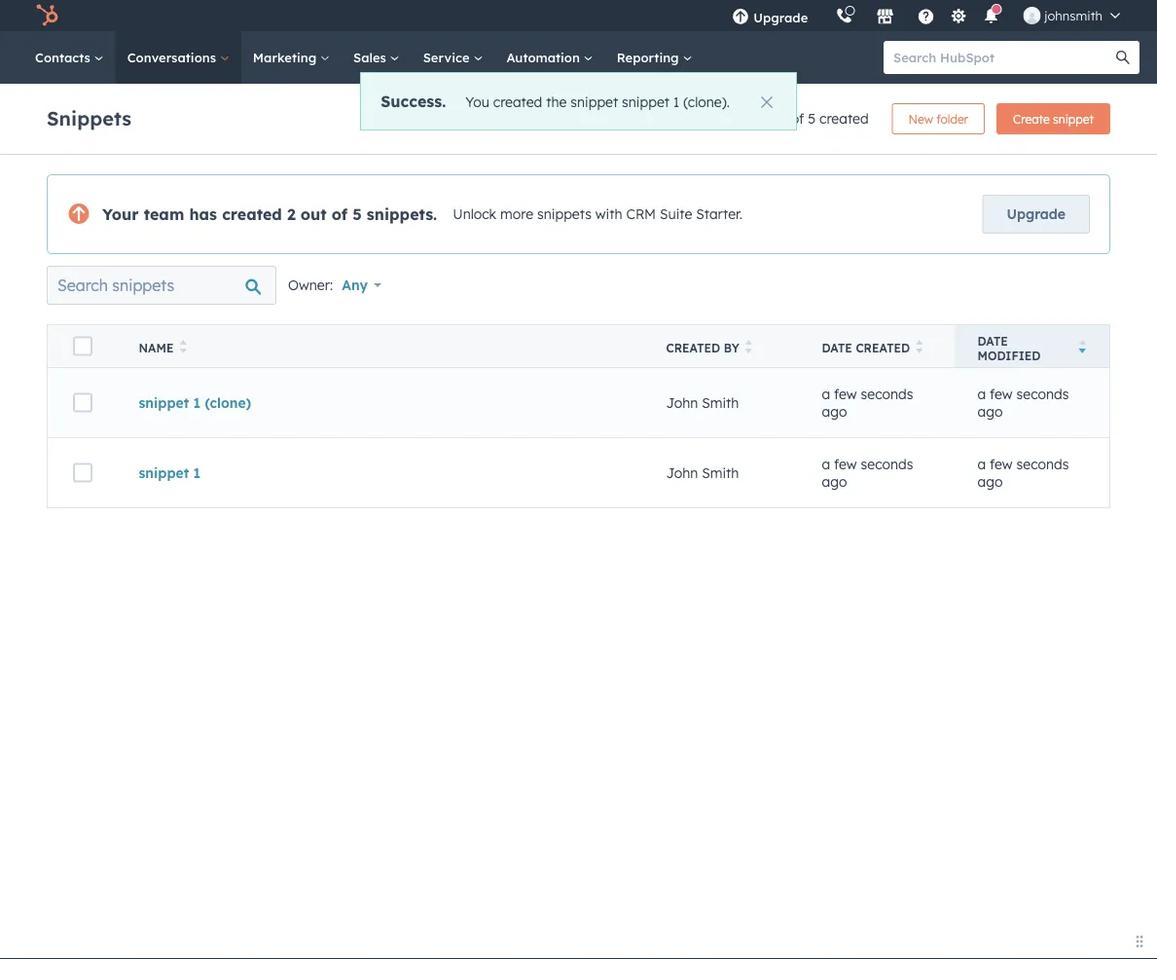 Task type: locate. For each thing, give the bounding box(es) containing it.
2 vertical spatial 1
[[193, 464, 201, 481]]

automation link
[[495, 31, 606, 84]]

of right out
[[332, 205, 348, 224]]

0 horizontal spatial press to sort. image
[[746, 340, 753, 354]]

new folder button
[[893, 103, 986, 134]]

upgrade
[[754, 9, 809, 25], [1008, 205, 1066, 223]]

press to sort. image right by
[[746, 340, 753, 354]]

create snippet button
[[997, 103, 1111, 134]]

press to sort. image
[[180, 340, 187, 354]]

john for snippet 1
[[667, 464, 699, 481]]

2 horizontal spatial press to sort. element
[[917, 340, 924, 356]]

john smith
[[667, 394, 740, 411], [667, 464, 740, 481]]

ago
[[822, 403, 848, 420], [978, 403, 1004, 420], [822, 473, 848, 490], [978, 473, 1004, 490]]

few
[[835, 386, 858, 403], [991, 386, 1013, 403], [835, 456, 858, 473], [991, 456, 1013, 473]]

1 john from the top
[[667, 394, 699, 411]]

snippet right the
[[571, 93, 619, 110]]

1 vertical spatial 1
[[193, 394, 201, 411]]

out
[[301, 205, 327, 224]]

created inside snippets banner
[[820, 110, 869, 127]]

2 press to sort. image from the left
[[917, 340, 924, 354]]

starter.
[[697, 206, 743, 223]]

any button
[[341, 266, 394, 305]]

0 vertical spatial 5
[[809, 110, 816, 127]]

snippet down snippet 1 (clone) link
[[139, 464, 189, 481]]

date for date modified
[[978, 334, 1009, 348]]

press to sort. element for created by
[[746, 340, 753, 356]]

service link
[[412, 31, 495, 84]]

sales
[[354, 49, 390, 65]]

calling icon image
[[836, 8, 853, 25]]

1 down snippet 1 (clone) link
[[193, 464, 201, 481]]

press to sort. element inside name button
[[180, 340, 187, 356]]

created
[[494, 93, 543, 110], [820, 110, 869, 127], [222, 205, 282, 224], [856, 341, 911, 355]]

snippet right create
[[1054, 112, 1095, 126]]

press to sort. element right by
[[746, 340, 753, 356]]

unlock more snippets with crm suite starter.
[[453, 206, 743, 223]]

2
[[780, 110, 788, 127], [287, 205, 296, 224]]

your team has created 2 out of 5 snippets.
[[102, 205, 438, 224]]

1
[[674, 93, 680, 110], [193, 394, 201, 411], [193, 464, 201, 481]]

date
[[978, 334, 1009, 348], [822, 341, 853, 355]]

1 horizontal spatial upgrade
[[1008, 205, 1066, 223]]

date created
[[822, 341, 911, 355]]

john smith image
[[1024, 7, 1041, 24]]

0 vertical spatial of
[[792, 110, 805, 127]]

date for date created
[[822, 341, 853, 355]]

john for snippet 1 (clone)
[[667, 394, 699, 411]]

of
[[792, 110, 805, 127], [332, 205, 348, 224]]

contacts
[[35, 49, 94, 65]]

press to sort. element
[[180, 340, 187, 356], [746, 340, 753, 356], [917, 340, 924, 356]]

a
[[822, 386, 831, 403], [978, 386, 987, 403], [822, 456, 831, 473], [978, 456, 987, 473]]

snippets
[[47, 106, 131, 130]]

5 inside snippets banner
[[809, 110, 816, 127]]

1 press to sort. element from the left
[[180, 340, 187, 356]]

menu
[[719, 0, 1135, 31]]

1 vertical spatial john
[[667, 464, 699, 481]]

a few seconds ago
[[822, 386, 914, 420], [978, 386, 1070, 420], [822, 456, 914, 490], [978, 456, 1070, 490]]

1 horizontal spatial press to sort. image
[[917, 340, 924, 354]]

marketplaces button
[[865, 0, 906, 31]]

john
[[667, 394, 699, 411], [667, 464, 699, 481]]

2 smith from the top
[[702, 464, 740, 481]]

0 vertical spatial smith
[[702, 394, 740, 411]]

press to sort. image right date created
[[917, 340, 924, 354]]

johnsmith button
[[1012, 0, 1133, 31]]

press to sort. element inside date created button
[[917, 340, 924, 356]]

1 for snippet 1 (clone)
[[193, 394, 201, 411]]

0 vertical spatial john
[[667, 394, 699, 411]]

0 horizontal spatial press to sort. element
[[180, 340, 187, 356]]

0 vertical spatial john smith
[[667, 394, 740, 411]]

1 inside success. alert
[[674, 93, 680, 110]]

1 vertical spatial 5
[[353, 205, 362, 224]]

press to sort. image inside date created button
[[917, 340, 924, 354]]

1 horizontal spatial of
[[792, 110, 805, 127]]

date inside date modified
[[978, 334, 1009, 348]]

0 vertical spatial upgrade
[[754, 9, 809, 25]]

press to sort. element right date created
[[917, 340, 924, 356]]

descending sort. press to sort ascending. element
[[1080, 340, 1087, 356]]

your
[[102, 205, 139, 224]]

1 vertical spatial john smith
[[667, 464, 740, 481]]

date inside date created button
[[822, 341, 853, 355]]

2 of 5 created
[[780, 110, 869, 127]]

0 vertical spatial 2
[[780, 110, 788, 127]]

2 press to sort. element from the left
[[746, 340, 753, 356]]

upgrade right upgrade icon
[[754, 9, 809, 25]]

1 vertical spatial smith
[[702, 464, 740, 481]]

1 smith from the top
[[702, 394, 740, 411]]

with
[[596, 206, 623, 223]]

snippet
[[571, 93, 619, 110], [622, 93, 670, 110], [1054, 112, 1095, 126], [139, 394, 189, 411], [139, 464, 189, 481]]

0 horizontal spatial upgrade
[[754, 9, 809, 25]]

2 right (clone).
[[780, 110, 788, 127]]

2 john smith from the top
[[667, 464, 740, 481]]

0 horizontal spatial 2
[[287, 205, 296, 224]]

service
[[423, 49, 474, 65]]

1 left (clone).
[[674, 93, 680, 110]]

owner:
[[288, 277, 333, 294]]

upgrade down create
[[1008, 205, 1066, 223]]

conversations
[[127, 49, 220, 65]]

press to sort. image inside created by button
[[746, 340, 753, 354]]

1 press to sort. image from the left
[[746, 340, 753, 354]]

seconds
[[861, 386, 914, 403], [1017, 386, 1070, 403], [861, 456, 914, 473], [1017, 456, 1070, 473]]

more
[[501, 206, 534, 223]]

1 horizontal spatial 5
[[809, 110, 816, 127]]

0 vertical spatial 1
[[674, 93, 680, 110]]

1 horizontal spatial press to sort. element
[[746, 340, 753, 356]]

date modified
[[978, 334, 1041, 363]]

snippets.
[[367, 205, 438, 224]]

1 vertical spatial 2
[[287, 205, 296, 224]]

menu containing johnsmith
[[719, 0, 1135, 31]]

hubspot image
[[35, 4, 58, 27]]

press to sort. image
[[746, 340, 753, 354], [917, 340, 924, 354]]

of right (clone).
[[792, 110, 805, 127]]

reporting
[[617, 49, 683, 65]]

snippet 1
[[139, 464, 201, 481]]

date modified button
[[955, 325, 1111, 368]]

press to sort. element inside created by button
[[746, 340, 753, 356]]

john smith for snippet 1
[[667, 464, 740, 481]]

1 left '(clone)'
[[193, 394, 201, 411]]

1 john smith from the top
[[667, 394, 740, 411]]

snippet down name
[[139, 394, 189, 411]]

marketing link
[[241, 31, 342, 84]]

1 horizontal spatial 2
[[780, 110, 788, 127]]

hubspot link
[[23, 4, 73, 27]]

0 horizontal spatial of
[[332, 205, 348, 224]]

2 left out
[[287, 205, 296, 224]]

5
[[809, 110, 816, 127], [353, 205, 362, 224]]

snippet 1 (clone)
[[139, 394, 251, 411]]

1 for snippet 1
[[193, 464, 201, 481]]

1 horizontal spatial date
[[978, 334, 1009, 348]]

smith
[[702, 394, 740, 411], [702, 464, 740, 481]]

3 press to sort. element from the left
[[917, 340, 924, 356]]

2 john from the top
[[667, 464, 699, 481]]

search button
[[1107, 41, 1140, 74]]

snippet 1 link
[[139, 464, 201, 481]]

press to sort. element right name
[[180, 340, 187, 356]]

1 vertical spatial upgrade
[[1008, 205, 1066, 223]]

0 horizontal spatial date
[[822, 341, 853, 355]]

has
[[189, 205, 217, 224]]



Task type: describe. For each thing, give the bounding box(es) containing it.
conversations link
[[116, 31, 241, 84]]

suite
[[660, 206, 693, 223]]

john smith for snippet 1 (clone)
[[667, 394, 740, 411]]

created inside success. alert
[[494, 93, 543, 110]]

you
[[466, 93, 490, 110]]

name button
[[115, 325, 643, 368]]

new folder
[[909, 112, 969, 126]]

press to sort. image for date created
[[917, 340, 924, 354]]

marketplaces image
[[877, 9, 894, 26]]

help button
[[910, 0, 943, 31]]

team
[[144, 205, 184, 224]]

snippet down reporting
[[622, 93, 670, 110]]

notifications button
[[975, 0, 1008, 31]]

any
[[342, 277, 368, 294]]

johnsmith
[[1045, 7, 1103, 23]]

created by button
[[643, 325, 799, 368]]

you created the snippet snippet 1 (clone).
[[466, 93, 730, 110]]

modified
[[978, 348, 1041, 363]]

0 horizontal spatial 5
[[353, 205, 362, 224]]

name
[[139, 341, 174, 355]]

Search search field
[[47, 266, 277, 305]]

snippet inside create snippet button
[[1054, 112, 1095, 126]]

new
[[909, 112, 934, 126]]

upgrade inside menu
[[754, 9, 809, 25]]

created inside button
[[856, 341, 911, 355]]

reporting link
[[606, 31, 705, 84]]

of inside snippets banner
[[792, 110, 805, 127]]

descending sort. press to sort ascending. image
[[1080, 340, 1087, 354]]

sales link
[[342, 31, 412, 84]]

the
[[547, 93, 567, 110]]

help image
[[918, 9, 935, 26]]

success. alert
[[360, 72, 797, 131]]

settings image
[[950, 8, 968, 26]]

(clone)
[[205, 394, 251, 411]]

upgrade image
[[733, 9, 750, 26]]

crm
[[627, 206, 657, 223]]

smith for snippet 1
[[702, 464, 740, 481]]

created by
[[667, 341, 740, 355]]

notifications image
[[983, 9, 1001, 26]]

success.
[[381, 91, 446, 111]]

contacts link
[[23, 31, 116, 84]]

press to sort. element for name
[[180, 340, 187, 356]]

snippets
[[538, 206, 592, 223]]

close image
[[761, 96, 773, 108]]

automation
[[507, 49, 584, 65]]

press to sort. image for created by
[[746, 340, 753, 354]]

by
[[724, 341, 740, 355]]

calling icon button
[[828, 3, 861, 28]]

snippets banner
[[47, 97, 1111, 134]]

snippet 1 (clone) link
[[139, 394, 251, 411]]

created
[[667, 341, 721, 355]]

search image
[[1117, 51, 1131, 64]]

Search HubSpot search field
[[884, 41, 1123, 74]]

smith for snippet 1 (clone)
[[702, 394, 740, 411]]

unlock
[[453, 206, 497, 223]]

folder
[[937, 112, 969, 126]]

marketing
[[253, 49, 320, 65]]

press to sort. element for date created
[[917, 340, 924, 356]]

1 vertical spatial of
[[332, 205, 348, 224]]

(clone).
[[684, 93, 730, 110]]

2 inside snippets banner
[[780, 110, 788, 127]]

date created button
[[799, 325, 955, 368]]

settings link
[[947, 5, 971, 26]]

create snippet
[[1014, 112, 1095, 126]]

create
[[1014, 112, 1051, 126]]

upgrade link
[[983, 195, 1091, 234]]



Task type: vqa. For each thing, say whether or not it's contained in the screenshot.
"Marketplaces" POPUP BUTTON
yes



